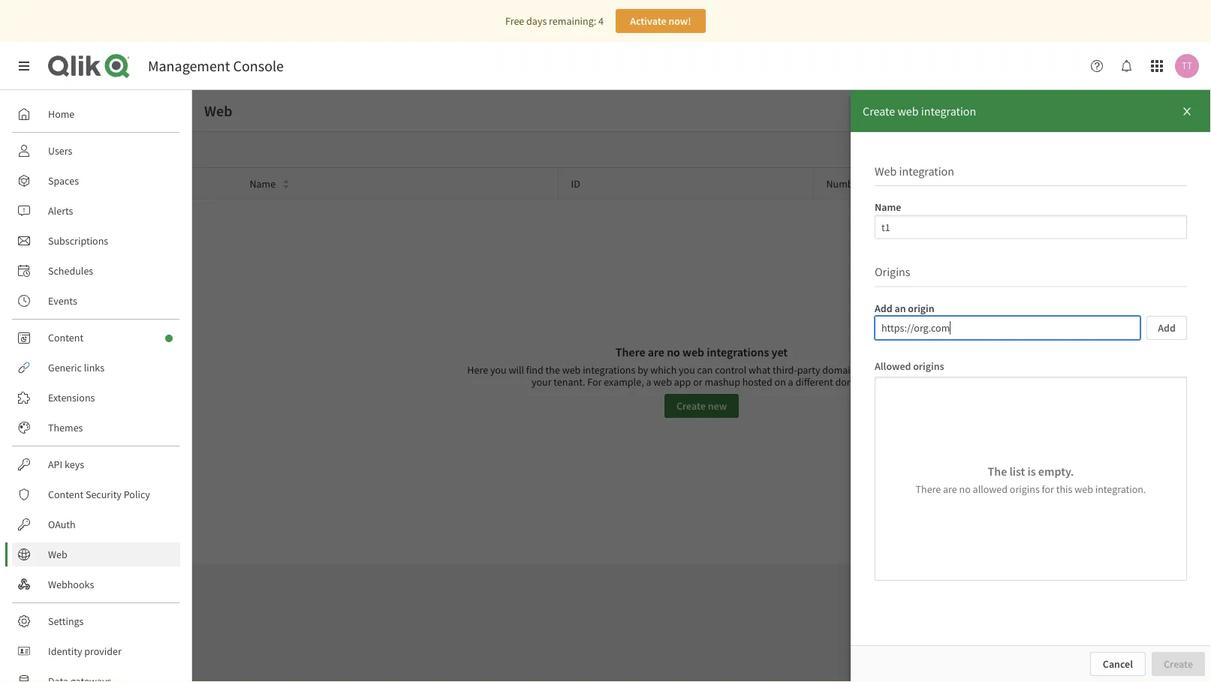 Task type: describe. For each thing, give the bounding box(es) containing it.
the
[[546, 363, 560, 377]]

security
[[86, 488, 122, 502]]

create for create web integration
[[863, 104, 895, 119]]

provider
[[84, 645, 122, 658]]

activate now! link
[[616, 9, 706, 33]]

remaining:
[[549, 14, 596, 28]]

users
[[48, 144, 72, 158]]

add an origin
[[875, 302, 934, 315]]

1 vertical spatial integration
[[899, 164, 954, 179]]

last
[[931, 177, 950, 190]]

create new button
[[664, 394, 739, 418]]

1 vertical spatial web
[[875, 164, 897, 179]]

api keys link
[[12, 453, 180, 477]]

web integration
[[875, 164, 954, 179]]

home link
[[12, 102, 180, 126]]

events
[[48, 294, 77, 308]]

2 you from the left
[[679, 363, 695, 377]]

icon: caret-down element
[[282, 183, 290, 191]]

integration.
[[1095, 483, 1146, 496]]

web left app
[[653, 375, 672, 389]]

list
[[1009, 464, 1025, 479]]

domain.
[[835, 375, 872, 389]]

settings
[[48, 615, 84, 628]]

management console
[[148, 57, 284, 75]]

number of origins
[[826, 177, 905, 190]]

cancel button
[[1090, 652, 1146, 676]]

users link
[[12, 139, 180, 163]]

hosted
[[742, 375, 772, 389]]

2 can from the left
[[863, 363, 878, 377]]

0 horizontal spatial name
[[250, 177, 276, 190]]

add for add
[[1158, 322, 1176, 335]]

4
[[598, 14, 604, 28]]

schedules
[[48, 264, 93, 278]]

origins inside the list is empty. there are no allowed origins for this web integration.
[[1010, 483, 1040, 496]]

links
[[84, 361, 104, 375]]

identity provider link
[[12, 640, 180, 664]]

the
[[988, 464, 1007, 479]]

no inside there are no web integrations yet here you will find the web integrations by which you can control what third-party domains can interact with your tenant. for example, a web app or mashup hosted on a different domain.
[[667, 344, 680, 359]]

subscriptions
[[48, 234, 108, 248]]

generic
[[48, 361, 82, 375]]

or
[[693, 375, 702, 389]]

content link
[[12, 326, 180, 350]]

close sidebar menu image
[[18, 60, 30, 72]]

policy
[[124, 488, 150, 502]]

add for add an origin
[[875, 302, 892, 315]]

keys
[[65, 458, 84, 472]]

alerts link
[[12, 199, 180, 223]]

what
[[749, 363, 771, 377]]

free days remaining: 4
[[505, 14, 604, 28]]

there inside there are no web integrations yet here you will find the web integrations by which you can control what third-party domains can interact with your tenant. for example, a web app or mashup hosted on a different domain.
[[616, 344, 645, 359]]

web link
[[12, 543, 180, 567]]

identity provider
[[48, 645, 122, 658]]

oauth link
[[12, 513, 180, 537]]

third-
[[773, 363, 797, 377]]

management console element
[[148, 57, 284, 75]]

now!
[[669, 14, 691, 28]]

interact
[[881, 363, 914, 377]]

Name text field
[[875, 215, 1187, 239]]

1 vertical spatial integrations
[[583, 363, 635, 377]]

navigation pane element
[[0, 96, 191, 682]]

0 vertical spatial web
[[204, 102, 232, 121]]

content security policy
[[48, 488, 150, 502]]

find
[[526, 363, 543, 377]]

themes link
[[12, 416, 180, 440]]

for
[[587, 375, 602, 389]]

allowed
[[875, 359, 911, 373]]

identity
[[48, 645, 82, 658]]

api keys
[[48, 458, 84, 472]]

domains
[[822, 363, 861, 377]]

origin
[[908, 302, 934, 315]]

create for create new
[[676, 399, 706, 413]]

updated
[[952, 177, 989, 190]]

icon: caret-down image
[[282, 183, 290, 191]]

different
[[795, 375, 833, 389]]

mashup
[[705, 375, 740, 389]]

no inside the list is empty. there are no allowed origins for this web integration.
[[959, 483, 971, 496]]

cancel
[[1103, 658, 1133, 671]]

new
[[708, 399, 727, 413]]

generic links link
[[12, 356, 180, 380]]

an
[[895, 302, 906, 315]]

Add an origin text field
[[875, 316, 1141, 340]]

management
[[148, 57, 230, 75]]

web inside navigation pane element
[[48, 548, 67, 562]]

which
[[650, 363, 677, 377]]



Task type: vqa. For each thing, say whether or not it's contained in the screenshot.
charts to the middle
no



Task type: locate. For each thing, give the bounding box(es) containing it.
are left 'allowed'
[[943, 483, 957, 496]]

1 you from the left
[[490, 363, 506, 377]]

app
[[674, 375, 691, 389]]

create inside button
[[676, 399, 706, 413]]

web right 'this'
[[1075, 483, 1093, 496]]

1 vertical spatial name
[[875, 201, 901, 214]]

there left 'allowed'
[[916, 483, 941, 496]]

1 content from the top
[[48, 331, 83, 345]]

integrations up control
[[707, 344, 769, 359]]

0 vertical spatial origins
[[875, 177, 905, 190]]

web up web integration
[[898, 104, 919, 119]]

date
[[1044, 177, 1064, 190]]

origins right allowed
[[913, 359, 944, 373]]

free
[[505, 14, 524, 28]]

are inside the list is empty. there are no allowed origins for this web integration.
[[943, 483, 957, 496]]

2 a from the left
[[788, 375, 793, 389]]

name
[[250, 177, 276, 190], [875, 201, 901, 214]]

1 horizontal spatial you
[[679, 363, 695, 377]]

by
[[638, 363, 648, 377]]

there
[[616, 344, 645, 359], [916, 483, 941, 496]]

web right of
[[875, 164, 897, 179]]

can left interact
[[863, 363, 878, 377]]

0 horizontal spatial integrations
[[583, 363, 635, 377]]

2 vertical spatial origins
[[1010, 483, 1040, 496]]

1 horizontal spatial origins
[[913, 359, 944, 373]]

2 horizontal spatial origins
[[1010, 483, 1040, 496]]

date created
[[1044, 177, 1099, 190]]

extensions link
[[12, 386, 180, 410]]

integration
[[921, 104, 976, 119], [899, 164, 954, 179]]

web
[[898, 104, 919, 119], [683, 344, 704, 359], [562, 363, 581, 377], [653, 375, 672, 389], [1075, 483, 1093, 496]]

0 vertical spatial name
[[250, 177, 276, 190]]

last updated
[[931, 177, 989, 190]]

web inside the list is empty. there are no allowed origins for this web integration.
[[1075, 483, 1093, 496]]

allowed origins
[[875, 359, 944, 373]]

1 vertical spatial add
[[1158, 322, 1176, 335]]

console
[[233, 57, 284, 75]]

web down management console element
[[204, 102, 232, 121]]

0 horizontal spatial there
[[616, 344, 645, 359]]

tenant.
[[554, 375, 585, 389]]

content down api keys
[[48, 488, 83, 502]]

create up web integration
[[863, 104, 895, 119]]

schedules link
[[12, 259, 180, 283]]

1 horizontal spatial there
[[916, 483, 941, 496]]

terry turtle image
[[1175, 54, 1199, 78]]

for
[[1042, 483, 1054, 496]]

web down oauth
[[48, 548, 67, 562]]

0 vertical spatial add
[[875, 302, 892, 315]]

add button
[[1147, 316, 1187, 340]]

icon: caret-up image
[[282, 178, 290, 186]]

integrations
[[707, 344, 769, 359], [583, 363, 635, 377]]

1 vertical spatial origins
[[913, 359, 944, 373]]

1 vertical spatial no
[[959, 483, 971, 496]]

webhooks
[[48, 578, 94, 592]]

0 horizontal spatial origins
[[875, 177, 905, 190]]

1 horizontal spatial create
[[863, 104, 895, 119]]

on
[[775, 375, 786, 389]]

allowed
[[973, 483, 1008, 496]]

is
[[1028, 464, 1036, 479]]

are
[[648, 344, 664, 359], [943, 483, 957, 496]]

origins down is
[[1010, 483, 1040, 496]]

create web integration
[[863, 104, 976, 119]]

there inside the list is empty. there are no allowed origins for this web integration.
[[916, 483, 941, 496]]

0 horizontal spatial add
[[875, 302, 892, 315]]

name left icon: caret-up
[[250, 177, 276, 190]]

here
[[467, 363, 488, 377]]

0 vertical spatial content
[[48, 331, 83, 345]]

alerts
[[48, 204, 73, 218]]

0 horizontal spatial web
[[48, 548, 67, 562]]

home
[[48, 107, 75, 121]]

1 vertical spatial content
[[48, 488, 83, 502]]

activate now!
[[630, 14, 691, 28]]

no left 'allowed'
[[959, 483, 971, 496]]

0 vertical spatial integrations
[[707, 344, 769, 359]]

spaces link
[[12, 169, 180, 193]]

1 vertical spatial there
[[916, 483, 941, 496]]

name down number of origins
[[875, 201, 901, 214]]

1 horizontal spatial integrations
[[707, 344, 769, 359]]

subscriptions link
[[12, 229, 180, 253]]

content security policy link
[[12, 483, 180, 507]]

activate
[[630, 14, 666, 28]]

integration right of
[[899, 164, 954, 179]]

0 horizontal spatial you
[[490, 363, 506, 377]]

create down or
[[676, 399, 706, 413]]

0 vertical spatial there
[[616, 344, 645, 359]]

your
[[532, 375, 551, 389]]

1 horizontal spatial no
[[959, 483, 971, 496]]

1 horizontal spatial a
[[788, 375, 793, 389]]

1 horizontal spatial web
[[204, 102, 232, 121]]

spaces
[[48, 174, 79, 188]]

generic links
[[48, 361, 104, 375]]

web up or
[[683, 344, 704, 359]]

events link
[[12, 289, 180, 313]]

0 vertical spatial are
[[648, 344, 664, 359]]

content for content security policy
[[48, 488, 83, 502]]

0 vertical spatial create
[[863, 104, 895, 119]]

extensions
[[48, 391, 95, 405]]

origins right of
[[875, 177, 905, 190]]

empty.
[[1038, 464, 1074, 479]]

2 horizontal spatial web
[[875, 164, 897, 179]]

oauth
[[48, 518, 76, 532]]

a right on
[[788, 375, 793, 389]]

1 horizontal spatial are
[[943, 483, 957, 496]]

1 horizontal spatial can
[[863, 363, 878, 377]]

party
[[797, 363, 820, 377]]

new connector image
[[165, 335, 173, 342]]

control
[[715, 363, 746, 377]]

there up the by
[[616, 344, 645, 359]]

integrations left the by
[[583, 363, 635, 377]]

2 content from the top
[[48, 488, 83, 502]]

there are no web integrations yet here you will find the web integrations by which you can control what third-party domains can interact with your tenant. for example, a web app or mashup hosted on a different domain.
[[467, 344, 936, 389]]

add
[[875, 302, 892, 315], [1158, 322, 1176, 335]]

api
[[48, 458, 62, 472]]

create new
[[676, 399, 727, 413]]

1 vertical spatial are
[[943, 483, 957, 496]]

web right the
[[562, 363, 581, 377]]

origins
[[875, 265, 910, 280]]

are inside there are no web integrations yet here you will find the web integrations by which you can control what third-party domains can interact with your tenant. for example, a web app or mashup hosted on a different domain.
[[648, 344, 664, 359]]

you right "which" at right bottom
[[679, 363, 695, 377]]

created
[[1066, 177, 1099, 190]]

content
[[48, 331, 83, 345], [48, 488, 83, 502]]

example,
[[604, 375, 644, 389]]

0 horizontal spatial create
[[676, 399, 706, 413]]

of
[[864, 177, 873, 190]]

a right example,
[[646, 375, 651, 389]]

0 horizontal spatial a
[[646, 375, 651, 389]]

will
[[509, 363, 524, 377]]

no up "which" at right bottom
[[667, 344, 680, 359]]

1 can from the left
[[697, 363, 713, 377]]

no
[[667, 344, 680, 359], [959, 483, 971, 496]]

1 vertical spatial create
[[676, 399, 706, 413]]

you
[[490, 363, 506, 377], [679, 363, 695, 377]]

1 horizontal spatial add
[[1158, 322, 1176, 335]]

1 a from the left
[[646, 375, 651, 389]]

content for content
[[48, 331, 83, 345]]

id
[[571, 177, 580, 190]]

web
[[204, 102, 232, 121], [875, 164, 897, 179], [48, 548, 67, 562]]

webhooks link
[[12, 573, 180, 597]]

icon: caret-up element
[[282, 178, 290, 186]]

0 horizontal spatial can
[[697, 363, 713, 377]]

0 horizontal spatial are
[[648, 344, 664, 359]]

0 vertical spatial integration
[[921, 104, 976, 119]]

0 horizontal spatial no
[[667, 344, 680, 359]]

content up generic
[[48, 331, 83, 345]]

the list is empty. there are no allowed origins for this web integration.
[[916, 464, 1146, 496]]

2 vertical spatial web
[[48, 548, 67, 562]]

integration up web integration
[[921, 104, 976, 119]]

1 horizontal spatial name
[[875, 201, 901, 214]]

you left will
[[490, 363, 506, 377]]

0 vertical spatial no
[[667, 344, 680, 359]]

can
[[697, 363, 713, 377], [863, 363, 878, 377]]

add inside button
[[1158, 322, 1176, 335]]

can right app
[[697, 363, 713, 377]]

with
[[917, 363, 936, 377]]

are up "which" at right bottom
[[648, 344, 664, 359]]



